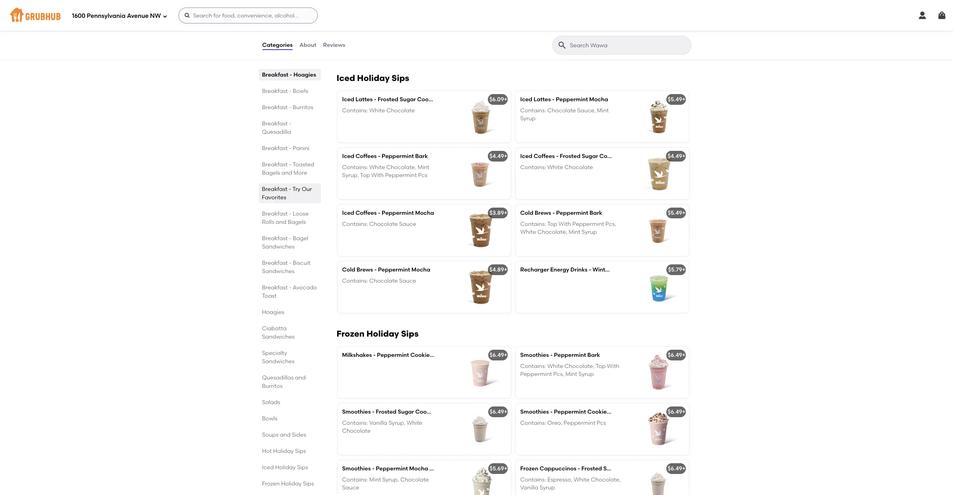 Task type: locate. For each thing, give the bounding box(es) containing it.
pcs,
[[605, 221, 616, 228], [553, 371, 564, 378]]

with
[[429, 22, 441, 29], [371, 172, 384, 179], [559, 221, 571, 228], [607, 363, 619, 370]]

2 horizontal spatial frozen
[[520, 466, 538, 473]]

2 vertical spatial syrup,
[[382, 477, 399, 484]]

1 lattes from the left
[[356, 96, 373, 103]]

0 vertical spatial frozen holiday sips
[[337, 329, 419, 339]]

0 vertical spatial frozen
[[337, 329, 365, 339]]

breakfast for breakfast - bagel sandwiches
[[262, 235, 288, 242]]

- inside breakfast - loose rolls and bagels
[[289, 211, 291, 218]]

0 vertical spatial contains: white chocolate
[[342, 107, 415, 114]]

frosted for iced coffees - frosted sugar cookie
[[560, 153, 581, 160]]

4 breakfast from the top
[[262, 120, 288, 127]]

milkshakes - peppermint cookies & cream image
[[451, 347, 511, 399]]

breakfast up breakfast - burritos
[[262, 88, 288, 95]]

1 horizontal spatial vanilla
[[520, 485, 538, 492]]

breakfast - biscuit sandwiches tab
[[262, 259, 318, 276]]

0 horizontal spatial pcs
[[375, 30, 385, 37]]

10 breakfast from the top
[[262, 260, 288, 267]]

breakfast inside breakfast - loose rolls and bagels
[[262, 211, 288, 218]]

2 horizontal spatial pcs
[[597, 420, 606, 427]]

breakfast - quesadilla
[[262, 120, 291, 136]]

+ for cold brews - peppermint mocha
[[504, 267, 507, 273]]

2 $5.49 + from the top
[[668, 210, 686, 217]]

syrup inside contains: chocolate sauce, mint syrup
[[520, 115, 536, 122]]

breakfast up the favorites
[[262, 186, 288, 193]]

breakfast up toast
[[262, 285, 288, 291]]

iced coffees - peppermint bark
[[342, 153, 428, 160]]

contains: white chocolate down iced lattes - frosted sugar cookie
[[342, 107, 415, 114]]

contains: inside contains: top with peppermint pcs, white chocolate, mint syrup
[[520, 221, 546, 228]]

smoothies - peppermint bark
[[520, 352, 600, 359]]

cold brews - peppermint mocha
[[342, 267, 430, 273]]

0 horizontal spatial bowls
[[262, 416, 277, 423]]

breakfast inside breakfast - bagel sandwiches
[[262, 235, 288, 242]]

contains: inside contains: white chocolate, top with peppermint pcs
[[342, 22, 368, 29]]

sips down iced holiday sips tab
[[303, 481, 314, 488]]

contains: inside contains: chocolate sauce, mint syrup
[[520, 107, 546, 114]]

sips down the hot holiday sips tab
[[297, 465, 308, 472]]

contains: for frozen cappuccinos - frosted sugar cookie
[[520, 477, 546, 484]]

steamers - peppermint bark image
[[451, 5, 511, 57]]

1 horizontal spatial bowls
[[293, 88, 308, 95]]

white inside the contains: white chocolate, mint syrup, top with peppermint pcs
[[369, 164, 385, 171]]

1 horizontal spatial bagels
[[288, 219, 306, 226]]

sauce for iced coffees - peppermint mocha
[[399, 221, 416, 228]]

lattes for white
[[356, 96, 373, 103]]

frosted
[[378, 96, 398, 103], [560, 153, 581, 160], [376, 409, 396, 416], [581, 466, 602, 473]]

9 breakfast from the top
[[262, 235, 288, 242]]

0 horizontal spatial bagels
[[262, 170, 280, 177]]

burritos inside the quesadillas and burritos
[[262, 383, 282, 390]]

frozen down iced holiday sips tab
[[262, 481, 280, 488]]

1 vertical spatial $5.49
[[668, 210, 682, 217]]

breakfast for breakfast - try our favorites
[[262, 186, 288, 193]]

1 horizontal spatial pcs,
[[605, 221, 616, 228]]

$5.49
[[668, 96, 682, 103], [668, 210, 682, 217]]

frosted for frozen cappuccinos - frosted sugar cookie
[[581, 466, 602, 473]]

cold for cold brews - peppermint mocha
[[342, 267, 355, 273]]

8 breakfast from the top
[[262, 211, 288, 218]]

+
[[504, 96, 507, 103], [682, 96, 686, 103], [504, 153, 507, 160], [682, 153, 686, 160], [504, 210, 507, 217], [682, 210, 686, 217], [504, 267, 507, 273], [682, 267, 686, 273], [504, 352, 507, 359], [682, 352, 686, 359], [504, 409, 507, 416], [682, 409, 686, 416], [504, 466, 507, 473], [682, 466, 686, 473]]

and right quesadillas
[[295, 375, 306, 382]]

coffees for iced coffees - peppermint bark
[[356, 153, 377, 160]]

1 vertical spatial cream
[[617, 409, 635, 416]]

iced holiday sips down hot holiday sips
[[262, 465, 308, 472]]

1 horizontal spatial pcs
[[418, 172, 428, 179]]

sandwiches inside breakfast - bagel sandwiches
[[262, 244, 294, 251]]

iced coffees - peppermint mocha
[[342, 210, 434, 217]]

sandwiches inside breakfast - biscuit sandwiches
[[262, 268, 294, 275]]

hoagies tab
[[262, 309, 318, 317]]

1 vertical spatial frozen
[[520, 466, 538, 473]]

breakfast down breakfast - bowls
[[262, 104, 288, 111]]

svg image
[[918, 11, 927, 20], [937, 11, 947, 20], [184, 12, 190, 19], [163, 14, 167, 18]]

frozen holiday sips
[[337, 329, 419, 339], [262, 481, 314, 488]]

white
[[369, 22, 385, 29], [369, 107, 385, 114], [369, 164, 385, 171], [548, 164, 563, 171], [520, 229, 536, 236], [548, 363, 563, 370], [407, 420, 422, 427], [574, 477, 590, 484]]

1 vertical spatial iced holiday sips
[[262, 465, 308, 472]]

2 $4.49 + from the left
[[668, 153, 686, 160]]

and right rolls
[[276, 219, 286, 226]]

sandwiches up breakfast - avocado toast
[[262, 268, 294, 275]]

Search Wawa search field
[[569, 42, 689, 49]]

smoothies up 'oreo,'
[[520, 409, 549, 416]]

$5.49 + for contains: chocolate sauce, mint syrup
[[668, 96, 686, 103]]

$5.49 for contains: top with peppermint pcs, white chocolate, mint syrup
[[668, 210, 682, 217]]

top inside the contains: white chocolate, mint syrup, top with peppermint pcs
[[360, 172, 370, 179]]

chocolate down iced coffees - frosted sugar cookie on the top right
[[565, 164, 593, 171]]

contains: for iced coffees - peppermint bark
[[342, 164, 368, 171]]

sandwiches down ciabatta
[[262, 334, 294, 341]]

iced coffees - frosted sugar cookie image
[[629, 148, 689, 199]]

with inside contains: white chocolate, top with peppermint pcs, mint syrup
[[607, 363, 619, 370]]

contains: white chocolate for coffees
[[520, 164, 593, 171]]

1 horizontal spatial brews
[[535, 210, 551, 217]]

0 vertical spatial burritos
[[293, 104, 313, 111]]

frozen holiday sips down iced holiday sips tab
[[262, 481, 314, 488]]

breakfast - panini
[[262, 145, 309, 152]]

lattes for chocolate
[[534, 96, 551, 103]]

contains: chocolate sauce down iced coffees - peppermint mocha
[[342, 221, 416, 228]]

breakfast - panini tab
[[262, 144, 318, 153]]

sandwiches down specialty on the bottom left of the page
[[262, 359, 294, 365]]

breakfast for breakfast - loose rolls and bagels
[[262, 211, 288, 218]]

1 vertical spatial contains: chocolate sauce
[[342, 278, 416, 285]]

contains:
[[342, 22, 368, 29], [342, 107, 368, 114], [520, 107, 546, 114], [342, 164, 368, 171], [520, 164, 546, 171], [342, 221, 368, 228], [520, 221, 546, 228], [342, 278, 368, 285], [520, 363, 546, 370], [342, 420, 368, 427], [520, 420, 546, 427], [342, 477, 368, 484], [520, 477, 546, 484]]

1 vertical spatial hoagies
[[262, 309, 284, 316]]

nw
[[150, 12, 161, 19]]

0 horizontal spatial hoagies
[[262, 309, 284, 316]]

2 vertical spatial frozen
[[262, 481, 280, 488]]

$6.49
[[490, 352, 504, 359], [668, 352, 682, 359], [490, 409, 504, 416], [668, 409, 682, 416], [668, 466, 682, 473]]

breakfast up rolls
[[262, 211, 288, 218]]

0 vertical spatial pcs
[[375, 30, 385, 37]]

brews
[[535, 210, 551, 217], [357, 267, 373, 273]]

categories
[[262, 42, 293, 48]]

0 horizontal spatial iced holiday sips
[[262, 465, 308, 472]]

sips down sides
[[295, 449, 306, 455]]

peppermint inside the contains: white chocolate, mint syrup, top with peppermint pcs
[[385, 172, 417, 179]]

6 breakfast from the top
[[262, 161, 288, 168]]

bark up the contains: white chocolate, mint syrup, top with peppermint pcs
[[415, 153, 428, 160]]

chocolate down smoothies - frosted sugar cookie
[[342, 428, 371, 435]]

0 horizontal spatial cold
[[342, 267, 355, 273]]

raspberry,
[[643, 267, 673, 273]]

breakfast inside breakfast - try our favorites
[[262, 186, 288, 193]]

1 contains: chocolate sauce from the top
[[342, 221, 416, 228]]

1 vertical spatial bark
[[590, 210, 602, 217]]

3 sandwiches from the top
[[262, 334, 294, 341]]

white inside contains: espresso, white chocolate, vanilla syrup
[[574, 477, 590, 484]]

1 horizontal spatial cold
[[520, 210, 533, 217]]

bowls
[[293, 88, 308, 95], [262, 416, 277, 423]]

0 vertical spatial bark
[[415, 153, 428, 160]]

smoothies up the contains: vanilla syrup, white chocolate
[[342, 409, 371, 416]]

bark for cold brews - peppermint bark
[[590, 210, 602, 217]]

contains: inside contains: white chocolate, top with peppermint pcs, mint syrup
[[520, 363, 546, 370]]

recharger
[[520, 267, 549, 273]]

contains: inside contains: mint syrup, chocolate sauce
[[342, 477, 368, 484]]

2 $5.49 from the top
[[668, 210, 682, 217]]

$4.49 for iced coffees - peppermint bark
[[490, 153, 504, 160]]

7 breakfast from the top
[[262, 186, 288, 193]]

bagels up the favorites
[[262, 170, 280, 177]]

coffees for iced coffees - frosted sugar cookie
[[534, 153, 555, 160]]

1 vertical spatial frozen holiday sips
[[262, 481, 314, 488]]

cold brews - peppermint mocha image
[[451, 261, 511, 313]]

$6.09
[[489, 96, 504, 103]]

mint inside contains: mint syrup, chocolate sauce
[[369, 477, 381, 484]]

+ for iced coffees - frosted sugar cookie
[[682, 153, 686, 160]]

peppermint inside contains: white chocolate, top with peppermint pcs, mint syrup
[[520, 371, 552, 378]]

chocolate down iced lattes - peppermint mocha
[[548, 107, 576, 114]]

1 horizontal spatial burritos
[[293, 104, 313, 111]]

0 horizontal spatial $4.49 +
[[490, 153, 507, 160]]

$5.49 for contains: chocolate sauce, mint syrup
[[668, 96, 682, 103]]

breakfast for breakfast - panini
[[262, 145, 288, 152]]

chocolate down smoothies - peppermint mocha cream smoothie on the bottom left of page
[[400, 477, 429, 484]]

contains: for smoothies - peppermint bark
[[520, 363, 546, 370]]

breakfast - avocado toast tab
[[262, 284, 318, 301]]

1 vertical spatial pcs
[[418, 172, 428, 179]]

bowls up the "breakfast - burritos" tab
[[293, 88, 308, 95]]

cookie
[[417, 96, 437, 103], [599, 153, 619, 160], [415, 409, 435, 416], [621, 466, 640, 473]]

0 vertical spatial cream
[[440, 352, 458, 359]]

contains: for cold brews - peppermint bark
[[520, 221, 546, 228]]

smoothies - peppermint cookies & cream
[[520, 409, 635, 416]]

1 horizontal spatial $4.49 +
[[668, 153, 686, 160]]

more
[[293, 170, 307, 177]]

cream
[[440, 352, 458, 359], [617, 409, 635, 416], [430, 466, 448, 473]]

syrup inside contains: espresso, white chocolate, vanilla syrup
[[540, 485, 555, 492]]

cold
[[520, 210, 533, 217], [342, 267, 355, 273]]

sips for iced holiday sips tab
[[297, 465, 308, 472]]

0 horizontal spatial pcs,
[[553, 371, 564, 378]]

top inside contains: white chocolate, top with peppermint pcs
[[418, 22, 428, 29]]

2 vertical spatial sauce
[[342, 485, 359, 492]]

winter
[[593, 267, 611, 273]]

coffees
[[356, 153, 377, 160], [534, 153, 555, 160], [356, 210, 377, 217]]

- inside breakfast - bagel sandwiches
[[289, 235, 291, 242]]

0 horizontal spatial lattes
[[356, 96, 373, 103]]

iced holiday sips up iced lattes - frosted sugar cookie
[[337, 73, 409, 83]]

biscuit
[[293, 260, 310, 267]]

bark for iced coffees - peppermint bark
[[415, 153, 428, 160]]

syrup, inside the contains: white chocolate, mint syrup, top with peppermint pcs
[[342, 172, 359, 179]]

- inside breakfast - quesadilla
[[289, 120, 291, 127]]

contains: inside contains: espresso, white chocolate, vanilla syrup
[[520, 477, 546, 484]]

2 contains: chocolate sauce from the top
[[342, 278, 416, 285]]

1 vertical spatial syrup,
[[389, 420, 405, 427]]

contains: inside the contains: white chocolate, mint syrup, top with peppermint pcs
[[342, 164, 368, 171]]

1 horizontal spatial contains: white chocolate
[[520, 164, 593, 171]]

mocha for cold brews - peppermint mocha
[[411, 267, 430, 273]]

breakfast
[[262, 72, 288, 78], [262, 88, 288, 95], [262, 104, 288, 111], [262, 120, 288, 127], [262, 145, 288, 152], [262, 161, 288, 168], [262, 186, 288, 193], [262, 211, 288, 218], [262, 235, 288, 242], [262, 260, 288, 267], [262, 285, 288, 291]]

smoothies for smoothies - peppermint mocha cream smoothie
[[342, 466, 371, 473]]

1 horizontal spatial iced holiday sips
[[337, 73, 409, 83]]

holiday for the frozen holiday sips tab
[[281, 481, 302, 488]]

3 breakfast from the top
[[262, 104, 288, 111]]

contains: for iced lattes - frosted sugar cookie
[[342, 107, 368, 114]]

smoothies up contains: white chocolate, top with peppermint pcs, mint syrup
[[520, 352, 549, 359]]

0 vertical spatial syrup,
[[342, 172, 359, 179]]

vanilla
[[369, 420, 387, 427], [520, 485, 538, 492]]

0 vertical spatial &
[[434, 352, 438, 359]]

contains: vanilla syrup, white chocolate
[[342, 420, 422, 435]]

bagel
[[293, 235, 308, 242]]

breakfast - try our favorites
[[262, 186, 312, 201]]

smoothies - frosted sugar cookie image
[[451, 404, 511, 456]]

chocolate inside contains: chocolate sauce, mint syrup
[[548, 107, 576, 114]]

chocolate, inside contains: white chocolate, top with peppermint pcs
[[386, 22, 416, 29]]

1 vertical spatial bagels
[[288, 219, 306, 226]]

1 vertical spatial vanilla
[[520, 485, 538, 492]]

0 horizontal spatial frozen holiday sips
[[262, 481, 314, 488]]

breakfast inside breakfast - quesadilla
[[262, 120, 288, 127]]

try
[[293, 186, 300, 193]]

hoagies up ciabatta
[[262, 309, 284, 316]]

bowls up soups
[[262, 416, 277, 423]]

0 vertical spatial sauce
[[399, 221, 416, 228]]

cookies
[[410, 352, 433, 359], [587, 409, 610, 416]]

iced coffees - frosted sugar cookie
[[520, 153, 619, 160]]

frozen cappuccinos - frosted sugar cookie image
[[629, 461, 689, 496]]

0 vertical spatial iced holiday sips
[[337, 73, 409, 83]]

contains: chocolate sauce for brews
[[342, 278, 416, 285]]

$6.49 + for &
[[668, 409, 686, 416]]

breakfast down rolls
[[262, 235, 288, 242]]

1 horizontal spatial &
[[611, 409, 615, 416]]

breakfast - burritos
[[262, 104, 313, 111]]

contains: white chocolate down iced coffees - frosted sugar cookie on the top right
[[520, 164, 593, 171]]

sips for the frozen holiday sips tab
[[303, 481, 314, 488]]

frozen inside the frozen holiday sips tab
[[262, 481, 280, 488]]

1 vertical spatial contains: white chocolate
[[520, 164, 593, 171]]

2 sandwiches from the top
[[262, 268, 294, 275]]

0 vertical spatial vanilla
[[369, 420, 387, 427]]

0 horizontal spatial cookies
[[410, 352, 433, 359]]

breakfast for breakfast - toasted bagels and more
[[262, 161, 288, 168]]

0 vertical spatial bowls
[[293, 88, 308, 95]]

top inside contains: white chocolate, top with peppermint pcs, mint syrup
[[596, 363, 606, 370]]

loose
[[293, 211, 308, 218]]

syrup, inside the contains: vanilla syrup, white chocolate
[[389, 420, 405, 427]]

syrup inside contains: top with peppermint pcs, white chocolate, mint syrup
[[582, 229, 597, 236]]

brews for chocolate
[[357, 267, 373, 273]]

main navigation navigation
[[0, 0, 953, 31]]

pcs, inside contains: top with peppermint pcs, white chocolate, mint syrup
[[605, 221, 616, 228]]

1 vertical spatial cookies
[[587, 409, 610, 416]]

holiday blend coffee - holiday blend image
[[629, 5, 689, 57]]

brews for top
[[535, 210, 551, 217]]

0 vertical spatial brews
[[535, 210, 551, 217]]

1 horizontal spatial cookies
[[587, 409, 610, 416]]

specialty sandwiches
[[262, 350, 294, 365]]

$3.89 +
[[490, 210, 507, 217]]

syrup, for frosted
[[389, 420, 405, 427]]

holiday down iced holiday sips tab
[[281, 481, 302, 488]]

bowls tab
[[262, 415, 318, 424]]

burritos down quesadillas
[[262, 383, 282, 390]]

iced lattes - peppermint mocha image
[[629, 91, 689, 143]]

frozen holiday sips up the milkshakes
[[337, 329, 419, 339]]

breakfast up breakfast - bowls
[[262, 72, 288, 78]]

chocolate, inside the contains: white chocolate, mint syrup, top with peppermint pcs
[[386, 164, 416, 171]]

breakfast for breakfast - burritos
[[262, 104, 288, 111]]

1 horizontal spatial $4.49
[[668, 153, 682, 160]]

mint inside contains: chocolate sauce, mint syrup
[[597, 107, 609, 114]]

smoothies for smoothies - peppermint bark
[[520, 352, 549, 359]]

frosted for iced lattes - frosted sugar cookie
[[378, 96, 398, 103]]

frozen up the milkshakes
[[337, 329, 365, 339]]

1 horizontal spatial hoagies
[[293, 72, 316, 78]]

smoothies up contains: mint syrup, chocolate sauce on the bottom of page
[[342, 466, 371, 473]]

11 breakfast from the top
[[262, 285, 288, 291]]

bark up contains: white chocolate, top with peppermint pcs, mint syrup
[[587, 352, 600, 359]]

burritos inside tab
[[293, 104, 313, 111]]

0 vertical spatial cookies
[[410, 352, 433, 359]]

&
[[434, 352, 438, 359], [611, 409, 615, 416]]

0 vertical spatial contains: chocolate sauce
[[342, 221, 416, 228]]

1 vertical spatial brews
[[357, 267, 373, 273]]

0 horizontal spatial frozen
[[262, 481, 280, 488]]

breakfast down breakfast - panini
[[262, 161, 288, 168]]

0 horizontal spatial vanilla
[[369, 420, 387, 427]]

syrup,
[[342, 172, 359, 179], [389, 420, 405, 427], [382, 477, 399, 484]]

0 vertical spatial hoagies
[[293, 72, 316, 78]]

1 vertical spatial bowls
[[262, 416, 277, 423]]

iced holiday sips inside tab
[[262, 465, 308, 472]]

pcs inside contains: white chocolate, top with peppermint pcs
[[375, 30, 385, 37]]

mocha for iced coffees - peppermint mocha
[[415, 210, 434, 217]]

contains: inside the contains: vanilla syrup, white chocolate
[[342, 420, 368, 427]]

smoothies
[[520, 352, 549, 359], [342, 409, 371, 416], [520, 409, 549, 416], [342, 466, 371, 473]]

holiday down hot holiday sips
[[275, 465, 296, 472]]

0 horizontal spatial burritos
[[262, 383, 282, 390]]

1 $5.49 + from the top
[[668, 96, 686, 103]]

breakfast up 'quesadilla'
[[262, 120, 288, 127]]

contains: chocolate sauce down cold brews - peppermint mocha
[[342, 278, 416, 285]]

contains: white chocolate
[[342, 107, 415, 114], [520, 164, 593, 171]]

$5.49 +
[[668, 96, 686, 103], [668, 210, 686, 217]]

chocolate down cold brews - peppermint mocha
[[369, 278, 398, 285]]

breakfast - bagel sandwiches tab
[[262, 235, 318, 251]]

2 vertical spatial bark
[[587, 352, 600, 359]]

toast
[[262, 293, 276, 300]]

0 vertical spatial $5.49 +
[[668, 96, 686, 103]]

mint inside the contains: white chocolate, mint syrup, top with peppermint pcs
[[418, 164, 429, 171]]

$6.49 for sugar
[[668, 466, 682, 473]]

2 $4.49 from the left
[[668, 153, 682, 160]]

white inside contains: white chocolate, top with peppermint pcs
[[369, 22, 385, 29]]

0 vertical spatial $5.49
[[668, 96, 682, 103]]

0 vertical spatial cold
[[520, 210, 533, 217]]

soups and sides
[[262, 432, 306, 439]]

bark
[[415, 153, 428, 160], [590, 210, 602, 217], [587, 352, 600, 359]]

0 vertical spatial pcs,
[[605, 221, 616, 228]]

hoagies up breakfast - bowls tab
[[293, 72, 316, 78]]

1 vertical spatial pcs,
[[553, 371, 564, 378]]

- inside breakfast - try our favorites
[[289, 186, 291, 193]]

1 sandwiches from the top
[[262, 244, 294, 251]]

iced lattes - peppermint mocha
[[520, 96, 608, 103]]

0 horizontal spatial brews
[[357, 267, 373, 273]]

hoagies
[[293, 72, 316, 78], [262, 309, 284, 316]]

sips
[[392, 73, 409, 83], [401, 329, 419, 339], [295, 449, 306, 455], [297, 465, 308, 472], [303, 481, 314, 488]]

breakfast inside breakfast - avocado toast
[[262, 285, 288, 291]]

smoothies - peppermint cookies & cream image
[[629, 404, 689, 456]]

burritos down breakfast - bowls tab
[[293, 104, 313, 111]]

iced inside tab
[[262, 465, 274, 472]]

hot holiday sips tab
[[262, 448, 318, 456]]

frozen left cappuccinos
[[520, 466, 538, 473]]

+ for smoothies - frosted sugar cookie
[[504, 409, 507, 416]]

coffees for iced coffees - peppermint mocha
[[356, 210, 377, 217]]

1 vertical spatial &
[[611, 409, 615, 416]]

with inside contains: top with peppermint pcs, white chocolate, mint syrup
[[559, 221, 571, 228]]

and left more
[[281, 170, 292, 177]]

sips up iced lattes - frosted sugar cookie
[[392, 73, 409, 83]]

reviews button
[[323, 31, 346, 60]]

1 $4.49 + from the left
[[490, 153, 507, 160]]

1 breakfast from the top
[[262, 72, 288, 78]]

chocolate
[[386, 107, 415, 114], [548, 107, 576, 114], [565, 164, 593, 171], [369, 221, 398, 228], [369, 278, 398, 285], [342, 428, 371, 435], [400, 477, 429, 484]]

bark up contains: top with peppermint pcs, white chocolate, mint syrup in the right top of the page
[[590, 210, 602, 217]]

ciabatta sandwiches tab
[[262, 325, 318, 342]]

0 horizontal spatial &
[[434, 352, 438, 359]]

frozen holiday sips inside tab
[[262, 481, 314, 488]]

+ for smoothies - peppermint bark
[[682, 352, 686, 359]]

2 lattes from the left
[[534, 96, 551, 103]]

holiday for the hot holiday sips tab
[[273, 449, 294, 455]]

syrup, down smoothies - peppermint mocha cream smoothie on the bottom left of page
[[382, 477, 399, 484]]

0 vertical spatial bagels
[[262, 170, 280, 177]]

1 horizontal spatial lattes
[[534, 96, 551, 103]]

syrup, inside contains: mint syrup, chocolate sauce
[[382, 477, 399, 484]]

1 $5.49 from the top
[[668, 96, 682, 103]]

bagels inside breakfast - toasted bagels and more
[[262, 170, 280, 177]]

white inside contains: top with peppermint pcs, white chocolate, mint syrup
[[520, 229, 536, 236]]

categories button
[[262, 31, 293, 60]]

breakfast for breakfast - biscuit sandwiches
[[262, 260, 288, 267]]

breakfast inside breakfast - biscuit sandwiches
[[262, 260, 288, 267]]

1 vertical spatial cold
[[342, 267, 355, 273]]

chocolate, inside contains: white chocolate, top with peppermint pcs, mint syrup
[[565, 363, 595, 370]]

0 horizontal spatial $4.49
[[490, 153, 504, 160]]

mocha
[[589, 96, 608, 103], [415, 210, 434, 217], [411, 267, 430, 273], [409, 466, 428, 473]]

sugar for iced lattes - frosted sugar cookie
[[400, 96, 416, 103]]

chocolate inside contains: mint syrup, chocolate sauce
[[400, 477, 429, 484]]

0 horizontal spatial contains: white chocolate
[[342, 107, 415, 114]]

1 vertical spatial sauce
[[399, 278, 416, 285]]

2 vertical spatial pcs
[[597, 420, 606, 427]]

cookies for milkshakes - peppermint cookies & cream
[[410, 352, 433, 359]]

5 breakfast from the top
[[262, 145, 288, 152]]

chocolate, inside contains: espresso, white chocolate, vanilla syrup
[[591, 477, 621, 484]]

bagels down loose
[[288, 219, 306, 226]]

holiday down soups and sides
[[273, 449, 294, 455]]

vanilla inside contains: espresso, white chocolate, vanilla syrup
[[520, 485, 538, 492]]

1 vertical spatial burritos
[[262, 383, 282, 390]]

breakfast inside breakfast - toasted bagels and more
[[262, 161, 288, 168]]

rolls
[[262, 219, 274, 226]]

breakfast down 'quesadilla'
[[262, 145, 288, 152]]

- inside breakfast - toasted bagels and more
[[289, 161, 291, 168]]

breakfast for breakfast - avocado toast
[[262, 285, 288, 291]]

$6.49 + for sugar
[[668, 466, 686, 473]]

sandwiches up breakfast - biscuit sandwiches
[[262, 244, 294, 251]]

breakfast down breakfast - bagel sandwiches
[[262, 260, 288, 267]]

2 breakfast from the top
[[262, 88, 288, 95]]

1 $4.49 from the left
[[490, 153, 504, 160]]

frozen
[[337, 329, 365, 339], [520, 466, 538, 473], [262, 481, 280, 488]]

1 vertical spatial $5.49 +
[[668, 210, 686, 217]]

syrup, down the iced coffees - peppermint bark
[[342, 172, 359, 179]]

syrup, down smoothies - frosted sugar cookie
[[389, 420, 405, 427]]

4 sandwiches from the top
[[262, 359, 294, 365]]

frozen holiday sips tab
[[262, 480, 318, 489]]

mint inside contains: white chocolate, top with peppermint pcs, mint syrup
[[566, 371, 577, 378]]



Task type: vqa. For each thing, say whether or not it's contained in the screenshot.


Task type: describe. For each thing, give the bounding box(es) containing it.
contains: for iced lattes - peppermint mocha
[[520, 107, 546, 114]]

- inside breakfast - avocado toast
[[289, 285, 291, 291]]

iced coffees - peppermint mocha image
[[451, 205, 511, 256]]

salads tab
[[262, 399, 318, 407]]

chocolate, for pcs,
[[565, 363, 595, 370]]

top inside contains: top with peppermint pcs, white chocolate, mint syrup
[[547, 221, 557, 228]]

1600 pennsylvania avenue nw
[[72, 12, 161, 19]]

smoothies - peppermint mocha cream smoothie image
[[451, 461, 511, 496]]

contains: chocolate sauce, mint syrup
[[520, 107, 609, 122]]

contains: white chocolate, top with peppermint pcs
[[342, 22, 441, 37]]

syrup, for peppermint
[[382, 477, 399, 484]]

smoothies - frosted sugar cookie
[[342, 409, 435, 416]]

white inside the contains: vanilla syrup, white chocolate
[[407, 420, 422, 427]]

burritos for quesadillas and burritos
[[262, 383, 282, 390]]

contains: for smoothies - frosted sugar cookie
[[342, 420, 368, 427]]

breakfast - toasted bagels and more
[[262, 161, 314, 177]]

Search for food, convenience, alcohol... search field
[[178, 8, 318, 23]]

chocolate, for pcs
[[386, 22, 416, 29]]

- inside breakfast - biscuit sandwiches
[[289, 260, 291, 267]]

sugar for frozen cappuccinos - frosted sugar cookie
[[603, 466, 620, 473]]

+ for smoothies - peppermint mocha cream smoothie
[[504, 466, 507, 473]]

breakfast - try our favorites tab
[[262, 185, 318, 202]]

sips for the hot holiday sips tab
[[295, 449, 306, 455]]

milkshakes - peppermint cookies & cream
[[342, 352, 458, 359]]

& for smoothies - peppermint cookies & cream
[[611, 409, 615, 416]]

pcs, inside contains: white chocolate, top with peppermint pcs, mint syrup
[[553, 371, 564, 378]]

chocolate down iced coffees - peppermint mocha
[[369, 221, 398, 228]]

breakfast - bowls
[[262, 88, 308, 95]]

favorites
[[262, 194, 286, 201]]

about button
[[299, 31, 317, 60]]

and inside the quesadillas and burritos
[[295, 375, 306, 382]]

vanilla)
[[674, 267, 695, 273]]

$4.49 + for iced coffees - frosted sugar cookie
[[668, 153, 686, 160]]

soups
[[262, 432, 278, 439]]

+ for iced coffees - peppermint mocha
[[504, 210, 507, 217]]

contains: white chocolate, top with peppermint pcs, mint syrup
[[520, 363, 619, 378]]

breakfast - avocado toast
[[262, 285, 317, 300]]

(blue
[[628, 267, 642, 273]]

quesadillas and burritos tab
[[262, 374, 318, 391]]

peppermint inside contains: white chocolate, top with peppermint pcs
[[342, 30, 374, 37]]

$4.89 +
[[490, 267, 507, 273]]

contains: for smoothies - peppermint mocha cream smoothie
[[342, 477, 368, 484]]

breakfast - burritos tab
[[262, 103, 318, 112]]

contains: for cold brews - peppermint mocha
[[342, 278, 368, 285]]

holiday up milkshakes - peppermint cookies & cream
[[367, 329, 399, 339]]

breakfast - loose rolls and bagels tab
[[262, 210, 318, 227]]

toasted
[[293, 161, 314, 168]]

$6.49 for cookie
[[490, 409, 504, 416]]

cappuccinos
[[540, 466, 576, 473]]

contains: for smoothies - peppermint cookies & cream
[[520, 420, 546, 427]]

$6.49 + for cookie
[[490, 409, 507, 416]]

$5.49 + for contains: top with peppermint pcs, white chocolate, mint syrup
[[668, 210, 686, 217]]

vanilla inside the contains: vanilla syrup, white chocolate
[[369, 420, 387, 427]]

$4.89
[[490, 267, 504, 273]]

contains: white chocolate, mint syrup, top with peppermint pcs
[[342, 164, 429, 179]]

1600
[[72, 12, 85, 19]]

smoothies - peppermint bark image
[[629, 347, 689, 399]]

about
[[300, 42, 316, 48]]

sauce for cold brews - peppermint mocha
[[399, 278, 416, 285]]

white inside contains: white chocolate, top with peppermint pcs, mint syrup
[[548, 363, 563, 370]]

mocha for iced lattes - peppermint mocha
[[589, 96, 608, 103]]

recharger energy drinks - winter blues (blue raspberry, vanilla) image
[[629, 261, 689, 313]]

contains: chocolate sauce for coffees
[[342, 221, 416, 228]]

and inside breakfast - loose rolls and bagels
[[276, 219, 286, 226]]

breakfast - quesadilla tab
[[262, 120, 318, 136]]

specialty
[[262, 350, 287, 357]]

smoothies - peppermint mocha cream smoothie
[[342, 466, 476, 473]]

quesadillas
[[262, 375, 294, 382]]

$4.49 for iced coffees - frosted sugar cookie
[[668, 153, 682, 160]]

and inside breakfast - toasted bagels and more
[[281, 170, 292, 177]]

iced holiday sips tab
[[262, 464, 318, 472]]

iced lattes - frosted sugar cookie image
[[451, 91, 511, 143]]

pcs inside the contains: white chocolate, mint syrup, top with peppermint pcs
[[418, 172, 428, 179]]

oreo,
[[548, 420, 562, 427]]

with inside the contains: white chocolate, mint syrup, top with peppermint pcs
[[371, 172, 384, 179]]

smoothie
[[450, 466, 476, 473]]

drinks
[[571, 267, 588, 273]]

reviews
[[323, 42, 345, 48]]

panini
[[293, 145, 309, 152]]

breakfast - hoagies
[[262, 72, 316, 78]]

soups and sides tab
[[262, 431, 318, 440]]

cream for milkshakes - peppermint cookies & cream
[[440, 352, 458, 359]]

$6.09 +
[[489, 96, 507, 103]]

our
[[302, 186, 312, 193]]

bowls inside tab
[[262, 416, 277, 423]]

iced for iced lattes - peppermint mocha
[[520, 96, 532, 103]]

+ for frozen cappuccinos - frosted sugar cookie
[[682, 466, 686, 473]]

cookie for frozen cappuccinos - frosted sugar cookie
[[621, 466, 640, 473]]

iced for iced coffees - peppermint mocha
[[342, 210, 354, 217]]

+ for iced coffees - peppermint bark
[[504, 153, 507, 160]]

holiday for iced holiday sips tab
[[275, 465, 296, 472]]

breakfast for breakfast - bowls
[[262, 88, 288, 95]]

breakfast - bowls tab
[[262, 87, 318, 95]]

iced lattes - frosted sugar cookie
[[342, 96, 437, 103]]

$5.69 +
[[490, 466, 507, 473]]

syrup inside contains: white chocolate, top with peppermint pcs, mint syrup
[[579, 371, 594, 378]]

contains: mint syrup, chocolate sauce
[[342, 477, 429, 492]]

energy
[[550, 267, 569, 273]]

milkshakes
[[342, 352, 372, 359]]

sugar for iced coffees - frosted sugar cookie
[[582, 153, 598, 160]]

breakfast - toasted bagels and more tab
[[262, 161, 318, 177]]

cold brews - peppermint bark image
[[629, 205, 689, 256]]

blues
[[612, 267, 627, 273]]

+ for iced lattes - peppermint mocha
[[682, 96, 686, 103]]

$6.49 for &
[[668, 409, 682, 416]]

contains: white chocolate, top with peppermint pcs button
[[337, 5, 511, 57]]

burritos for breakfast - burritos
[[293, 104, 313, 111]]

recharger energy drinks - winter blues (blue raspberry, vanilla)
[[520, 267, 695, 273]]

and left sides
[[280, 432, 290, 439]]

magnifying glass icon image
[[557, 41, 567, 50]]

cold for cold brews - peppermint bark
[[520, 210, 533, 217]]

breakfast for breakfast - hoagies
[[262, 72, 288, 78]]

cookie for iced coffees - frosted sugar cookie
[[599, 153, 619, 160]]

quesadillas and burritos
[[262, 375, 306, 390]]

smoothies for smoothies - peppermint cookies & cream
[[520, 409, 549, 416]]

pennsylvania
[[87, 12, 126, 19]]

smoothies for smoothies - frosted sugar cookie
[[342, 409, 371, 416]]

2 vertical spatial cream
[[430, 466, 448, 473]]

breakfast - biscuit sandwiches
[[262, 260, 310, 275]]

& for milkshakes - peppermint cookies & cream
[[434, 352, 438, 359]]

with inside contains: white chocolate, top with peppermint pcs
[[429, 22, 441, 29]]

bowls inside tab
[[293, 88, 308, 95]]

hot holiday sips
[[262, 449, 306, 455]]

$3.89
[[490, 210, 504, 217]]

mint inside contains: top with peppermint pcs, white chocolate, mint syrup
[[569, 229, 580, 236]]

sauce,
[[577, 107, 596, 114]]

$5.69
[[490, 466, 504, 473]]

contains: top with peppermint pcs, white chocolate, mint syrup
[[520, 221, 616, 236]]

breakfast - bagel sandwiches
[[262, 235, 308, 251]]

iced coffees - peppermint bark image
[[451, 148, 511, 199]]

contains: for iced coffees - frosted sugar cookie
[[520, 164, 546, 171]]

frozen cappuccinos - frosted sugar cookie
[[520, 466, 640, 473]]

cream for smoothies - peppermint cookies & cream
[[617, 409, 635, 416]]

+ for iced lattes - frosted sugar cookie
[[504, 96, 507, 103]]

iced for iced lattes - frosted sugar cookie
[[342, 96, 354, 103]]

$5.79
[[668, 267, 682, 273]]

breakfast for breakfast - quesadilla
[[262, 120, 288, 127]]

$5.79 +
[[668, 267, 686, 273]]

cookie for iced lattes - frosted sugar cookie
[[417, 96, 437, 103]]

salads
[[262, 400, 280, 406]]

contains: for iced coffees - peppermint mocha
[[342, 221, 368, 228]]

ciabatta
[[262, 326, 287, 332]]

chocolate, inside contains: top with peppermint pcs, white chocolate, mint syrup
[[537, 229, 567, 236]]

avocado
[[293, 285, 317, 291]]

peppermint inside contains: top with peppermint pcs, white chocolate, mint syrup
[[572, 221, 604, 228]]

contains: oreo, peppermint pcs
[[520, 420, 606, 427]]

$4.49 + for iced coffees - peppermint bark
[[490, 153, 507, 160]]

chocolate inside the contains: vanilla syrup, white chocolate
[[342, 428, 371, 435]]

contains: espresso, white chocolate, vanilla syrup
[[520, 477, 621, 492]]

quesadilla
[[262, 129, 291, 136]]

sauce inside contains: mint syrup, chocolate sauce
[[342, 485, 359, 492]]

1 horizontal spatial frozen
[[337, 329, 365, 339]]

contains: white chocolate for lattes
[[342, 107, 415, 114]]

avenue
[[127, 12, 149, 19]]

cookies for smoothies - peppermint cookies & cream
[[587, 409, 610, 416]]

bagels inside breakfast - loose rolls and bagels
[[288, 219, 306, 226]]

iced for iced coffees - peppermint bark
[[342, 153, 354, 160]]

iced for iced coffees - frosted sugar cookie
[[520, 153, 532, 160]]

ciabatta sandwiches
[[262, 326, 294, 341]]

holiday up iced lattes - frosted sugar cookie
[[357, 73, 390, 83]]

+ for cold brews - peppermint bark
[[682, 210, 686, 217]]

cold brews - peppermint bark
[[520, 210, 602, 217]]

+ for smoothies - peppermint cookies & cream
[[682, 409, 686, 416]]

chocolate, for with
[[386, 164, 416, 171]]

espresso,
[[548, 477, 572, 484]]

sides
[[292, 432, 306, 439]]

breakfast - hoagies tab
[[262, 71, 318, 79]]

specialty sandwiches tab
[[262, 350, 318, 366]]

chocolate down iced lattes - frosted sugar cookie
[[386, 107, 415, 114]]

1 horizontal spatial frozen holiday sips
[[337, 329, 419, 339]]

hot
[[262, 449, 272, 455]]

sips up milkshakes - peppermint cookies & cream
[[401, 329, 419, 339]]

breakfast - loose rolls and bagels
[[262, 211, 308, 226]]



